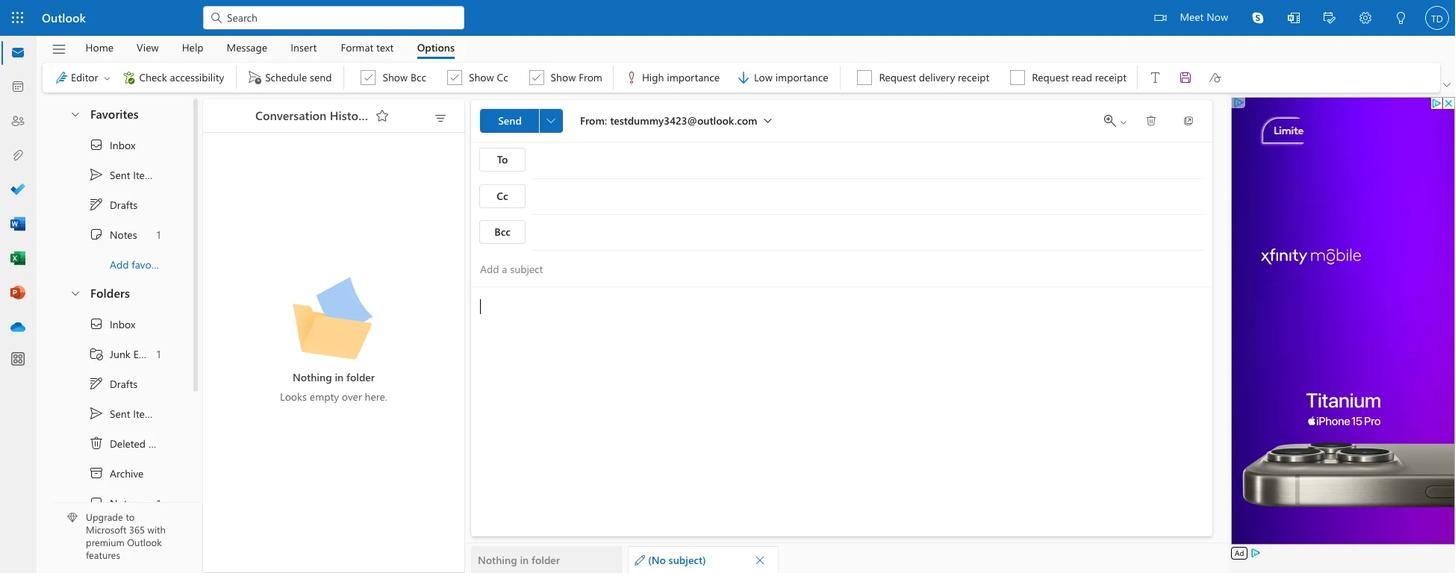 Task type: vqa. For each thing, say whether or not it's contained in the screenshot.
the left Request
yes



Task type: locate. For each thing, give the bounding box(es) containing it.
 button for favorites
[[62, 100, 87, 128]]

2 receipt from the left
[[1095, 70, 1127, 84]]

from left the ""
[[579, 70, 603, 84]]

0 vertical spatial items
[[133, 168, 158, 182]]

 up 
[[89, 436, 104, 451]]

 drafts up the add favorite tree item at the left of the page
[[89, 197, 138, 212]]

notes up add
[[110, 227, 137, 242]]

3 show from the left
[[551, 70, 576, 84]]

sent up  tree item
[[110, 407, 130, 421]]

0 vertical spatial from
[[579, 70, 603, 84]]

1 vertical spatial from
[[580, 113, 605, 127]]

tab list containing home
[[74, 36, 466, 59]]

items for 2nd  tree item
[[133, 407, 158, 421]]

 inside favorites tree
[[89, 227, 104, 242]]

 left show cc at the top
[[449, 72, 460, 83]]

1  button from the top
[[62, 100, 87, 128]]


[[89, 137, 104, 152], [89, 317, 104, 332]]

 high importance
[[624, 70, 720, 85]]

 left request delivery receipt
[[860, 72, 870, 83]]

0 horizontal spatial importance
[[667, 70, 720, 84]]

1 vertical spatial 1
[[157, 347, 161, 361]]

accessibility
[[170, 70, 224, 84]]

upgrade
[[86, 511, 123, 524]]

importance inside " high importance"
[[667, 70, 720, 84]]

0 vertical spatial bcc
[[411, 70, 426, 84]]

2 inbox from the top
[[110, 317, 135, 331]]

drafts inside tree
[[110, 377, 138, 391]]

sent
[[110, 168, 130, 182], [110, 407, 130, 421]]

drafts down  junk email 1
[[110, 377, 138, 391]]

2 horizontal spatial show
[[551, 70, 576, 84]]

1 1 from the top
[[157, 227, 161, 242]]

 tree item
[[55, 339, 175, 369]]

2 cc from the top
[[497, 189, 508, 203]]

1  tree item from the top
[[55, 130, 175, 160]]

drafts inside favorites tree
[[110, 198, 138, 212]]

 down favorites tree item
[[89, 137, 104, 152]]

0 horizontal spatial 
[[547, 116, 556, 125]]

bcc down options button
[[411, 70, 426, 84]]

 tree item
[[55, 160, 175, 190], [55, 399, 175, 429]]

to button
[[479, 148, 526, 172]]

to do image
[[10, 183, 25, 198]]

sent down favorites tree item
[[110, 168, 130, 182]]

 tree item down favorites tree item
[[55, 160, 175, 190]]

 tree item
[[55, 190, 175, 220], [55, 369, 175, 399]]

1 horizontal spatial 
[[764, 117, 772, 124]]

2 notes from the top
[[110, 496, 137, 510]]

1 vertical spatial  tree item
[[55, 309, 175, 339]]

1 vertical spatial  sent items
[[89, 406, 158, 421]]

conversation
[[255, 107, 327, 123]]

1 vertical spatial inbox
[[110, 317, 135, 331]]

 inside from : testdummy3423@outlook.com 
[[764, 117, 772, 124]]

0 vertical spatial  tree item
[[55, 130, 175, 160]]

 notes
[[89, 227, 137, 242], [89, 496, 137, 511]]

items
[[133, 168, 158, 182], [133, 407, 158, 421], [149, 436, 174, 451]]

outlook down to
[[127, 536, 162, 549]]

 notes up the add favorite tree item at the left of the page
[[89, 227, 137, 242]]

 button inside favorites tree item
[[62, 100, 87, 128]]

bcc
[[411, 70, 426, 84], [494, 225, 511, 239]]

drafts up add
[[110, 198, 138, 212]]

0 horizontal spatial receipt
[[958, 70, 990, 84]]

 for request delivery receipt
[[860, 72, 870, 83]]

2 drafts from the top
[[110, 377, 138, 391]]

 button
[[750, 550, 771, 571]]

 tree item up microsoft
[[55, 488, 175, 518]]

1 receipt from the left
[[958, 70, 990, 84]]


[[1145, 115, 1157, 127], [89, 436, 104, 451]]

 right send button
[[547, 116, 556, 125]]

0 horizontal spatial outlook
[[42, 10, 86, 25]]

1 vertical spatial 
[[89, 436, 104, 451]]

0 vertical spatial inbox
[[110, 138, 135, 152]]

1  from the top
[[89, 167, 104, 182]]

excel image
[[10, 252, 25, 267]]

1 vertical spatial drafts
[[110, 377, 138, 391]]

1 vertical spatial 
[[89, 376, 104, 391]]

from
[[579, 70, 603, 84], [580, 113, 605, 127]]

application
[[0, 0, 1455, 573]]

items for  tree item
[[149, 436, 174, 451]]

0 vertical spatial  notes
[[89, 227, 137, 242]]

 down favorites tree item
[[89, 167, 104, 182]]

 sent items inside favorites tree
[[89, 167, 158, 182]]

1 horizontal spatial folder
[[532, 553, 560, 568]]

proofing group
[[46, 63, 233, 93]]

0 vertical spatial 
[[89, 227, 104, 242]]

add
[[110, 257, 129, 271]]

 button
[[1201, 66, 1231, 90]]

0 vertical spatial 1
[[157, 227, 161, 242]]

to
[[126, 511, 135, 524]]

cc up bcc button
[[497, 189, 508, 203]]

 check accessibility
[[121, 70, 224, 85]]

2  from the top
[[89, 376, 104, 391]]

1 horizontal spatial receipt
[[1095, 70, 1127, 84]]

in for nothing in folder
[[520, 553, 529, 568]]

inbox inside tree
[[110, 317, 135, 331]]

 down format text button
[[363, 72, 374, 83]]


[[51, 41, 67, 57]]

message list section
[[203, 96, 464, 573]]

1
[[157, 227, 161, 242], [157, 347, 161, 361], [157, 496, 161, 510]]

 down account manager for test dummy icon
[[1443, 81, 1451, 89]]

onedrive image
[[10, 320, 25, 335]]

 inbox down favorites tree item
[[89, 137, 135, 152]]

1 sent from the top
[[110, 168, 130, 182]]

1 vertical spatial  drafts
[[89, 376, 138, 391]]

1  from the top
[[89, 227, 104, 242]]

2  from the left
[[449, 72, 460, 83]]

 notes inside favorites tree
[[89, 227, 137, 242]]

bcc down cc button
[[494, 225, 511, 239]]

 
[[1104, 115, 1128, 127]]

0 vertical spatial folder
[[347, 370, 375, 385]]

text
[[376, 40, 394, 54]]

send
[[498, 114, 522, 128]]

 for  popup button
[[1443, 81, 1451, 89]]

show up send button
[[469, 70, 494, 84]]

outlook
[[42, 10, 86, 25], [127, 536, 162, 549]]

 button
[[370, 104, 394, 128]]

1 up with
[[157, 496, 161, 510]]

to
[[497, 152, 508, 167]]

2 horizontal spatial 
[[1443, 81, 1451, 89]]

2 request from the left
[[1032, 70, 1069, 84]]

 archive
[[89, 466, 144, 481]]

 button down the editor
[[62, 100, 87, 128]]

 low importance
[[736, 70, 828, 85]]

Search for email, meetings, files and more. field
[[226, 9, 455, 25]]

folder inside nothing in folder looks empty over here.
[[347, 370, 375, 385]]

mail image
[[10, 46, 25, 60]]

1 request from the left
[[879, 70, 916, 84]]

1  from the top
[[89, 197, 104, 212]]

0 horizontal spatial 
[[89, 436, 104, 451]]

0 vertical spatial 
[[1145, 115, 1157, 127]]

1 show from the left
[[383, 70, 408, 84]]

add favorite tree item
[[55, 249, 175, 279]]

2 show from the left
[[469, 70, 494, 84]]

tab list
[[74, 36, 466, 59]]

folder
[[347, 370, 375, 385], [532, 553, 560, 568]]

0 vertical spatial in
[[335, 370, 344, 385]]

 tree item down junk
[[55, 369, 175, 399]]

 up  on the bottom left of the page
[[89, 317, 104, 332]]

upgrade to microsoft 365 with premium outlook features
[[86, 511, 166, 562]]

 (no subject)
[[635, 553, 706, 568]]

1 vertical spatial  tree item
[[55, 399, 175, 429]]

1 vertical spatial sent
[[110, 407, 130, 421]]

notes inside tree
[[110, 496, 137, 510]]

 left show from
[[531, 72, 542, 83]]

in
[[335, 370, 344, 385], [520, 553, 529, 568]]

 button inside folders tree item
[[62, 279, 87, 307]]

2 vertical spatial 1
[[157, 496, 161, 510]]

0 horizontal spatial request
[[879, 70, 916, 84]]

 inside editor 
[[103, 74, 112, 83]]

 down low
[[764, 117, 772, 124]]

nothing inside nothing in folder button
[[478, 553, 517, 568]]

show bcc
[[383, 70, 426, 84]]

 inside tracking group
[[860, 72, 870, 83]]

1 horizontal spatial in
[[520, 553, 529, 568]]

 right  
[[1145, 115, 1157, 127]]

1 horizontal spatial 
[[1145, 115, 1157, 127]]

 button
[[44, 37, 74, 62]]

 tree item
[[55, 130, 175, 160], [55, 309, 175, 339]]

1 horizontal spatial importance
[[776, 70, 828, 84]]

 for show bcc
[[363, 72, 374, 83]]

favorites tree
[[55, 94, 175, 279]]

 up 'upgrade'
[[89, 496, 104, 511]]

1 vertical spatial 
[[89, 317, 104, 332]]


[[89, 167, 104, 182], [89, 406, 104, 421]]

cc inside show fields group
[[497, 70, 508, 84]]

2  tree item from the top
[[55, 488, 175, 518]]

0 horizontal spatial in
[[335, 370, 344, 385]]

send
[[310, 70, 332, 84]]

notes for 1st '' "tree item" from the bottom
[[110, 496, 137, 510]]


[[1360, 12, 1372, 24]]

here.
[[365, 390, 387, 404]]

inbox up  junk email 1
[[110, 317, 135, 331]]

1 right junk
[[157, 347, 161, 361]]

now
[[1207, 10, 1228, 24]]

1 horizontal spatial request
[[1032, 70, 1069, 84]]

0 vertical spatial  button
[[62, 100, 87, 128]]

from right  dropdown button
[[580, 113, 605, 127]]

2  sent items from the top
[[89, 406, 158, 421]]


[[209, 10, 224, 25]]

1  sent items from the top
[[89, 167, 158, 182]]

 tree item
[[55, 220, 175, 249], [55, 488, 175, 518]]

 inside tree item
[[89, 436, 104, 451]]

1 vertical spatial  inbox
[[89, 317, 135, 332]]

outlook up 
[[42, 10, 86, 25]]

receipt
[[958, 70, 990, 84], [1095, 70, 1127, 84]]

 drafts inside favorites tree
[[89, 197, 138, 212]]

0 vertical spatial drafts
[[110, 198, 138, 212]]

cc up send
[[497, 70, 508, 84]]

1  tree item from the top
[[55, 160, 175, 190]]

 right 
[[1119, 118, 1128, 127]]

 button left folders
[[62, 279, 87, 307]]

0 vertical spatial  inbox
[[89, 137, 135, 152]]

show cc
[[469, 70, 508, 84]]

items inside favorites tree
[[133, 168, 158, 182]]


[[1252, 12, 1264, 24]]

items right deleted
[[149, 436, 174, 451]]

0 vertical spatial notes
[[110, 227, 137, 242]]

0 vertical spatial sent
[[110, 168, 130, 182]]

 sent items down favorites tree item
[[89, 167, 158, 182]]

nothing in folder button
[[471, 547, 622, 573]]


[[247, 70, 262, 85]]

1  inbox from the top
[[89, 137, 135, 152]]

0 horizontal spatial folder
[[347, 370, 375, 385]]

 button
[[1141, 66, 1171, 90]]

1 vertical spatial items
[[133, 407, 158, 421]]

 tree item up junk
[[55, 309, 175, 339]]

items up  deleted items
[[133, 407, 158, 421]]

2  button from the top
[[62, 279, 87, 307]]

inbox for first  tree item from the bottom of the application containing outlook
[[110, 317, 135, 331]]

365
[[129, 524, 145, 536]]

 tree item
[[55, 429, 175, 458]]

in for nothing in folder looks empty over here.
[[335, 370, 344, 385]]


[[1155, 12, 1167, 24]]

 up the add favorite tree item at the left of the page
[[89, 227, 104, 242]]

0 vertical spatial  tree item
[[55, 160, 175, 190]]

importance
[[667, 70, 720, 84], [776, 70, 828, 84]]

check
[[139, 70, 167, 84]]

items down favorites tree item
[[133, 168, 158, 182]]

0 vertical spatial cc
[[497, 70, 508, 84]]

2 importance from the left
[[776, 70, 828, 84]]

importance for 
[[776, 70, 828, 84]]

 tree item down favorites
[[55, 130, 175, 160]]

1 vertical spatial folder
[[532, 553, 560, 568]]

 up the add favorite tree item at the left of the page
[[89, 197, 104, 212]]

1 vertical spatial  tree item
[[55, 369, 175, 399]]

1 horizontal spatial outlook
[[127, 536, 162, 549]]

receipt right delivery
[[958, 70, 990, 84]]

items for first  tree item from the top
[[133, 168, 158, 182]]

 down the editor
[[69, 108, 81, 120]]

1 horizontal spatial bcc
[[494, 225, 511, 239]]

home
[[85, 40, 114, 54]]

account manager for test dummy image
[[1425, 6, 1449, 30]]

 left 
[[103, 74, 112, 83]]

outlook link
[[42, 0, 86, 36]]

bcc button
[[479, 220, 526, 244]]

request delivery receipt
[[879, 70, 990, 84]]

send button
[[480, 109, 540, 133]]

1 vertical spatial notes
[[110, 496, 137, 510]]

receipt right read
[[1095, 70, 1127, 84]]

nothing
[[293, 370, 332, 385], [478, 553, 517, 568]]

request for request read receipt
[[1032, 70, 1069, 84]]

items inside  deleted items
[[149, 436, 174, 451]]

 sent items
[[89, 167, 158, 182], [89, 406, 158, 421]]


[[89, 227, 104, 242], [89, 496, 104, 511]]

 inside dropdown button
[[547, 116, 556, 125]]

tree containing 
[[55, 309, 175, 573]]

0 vertical spatial  tree item
[[55, 190, 175, 220]]

folders tree item
[[55, 279, 175, 309]]

1 notes from the top
[[110, 227, 137, 242]]

1 vertical spatial outlook
[[127, 536, 162, 549]]

notes for 1st '' "tree item"
[[110, 227, 137, 242]]

importance right low
[[776, 70, 828, 84]]

1  drafts from the top
[[89, 197, 138, 212]]

from inside reading pane main content
[[580, 113, 605, 127]]


[[1183, 115, 1195, 127]]

reading pane main content
[[465, 93, 1228, 573]]

 for  dropdown button
[[547, 116, 556, 125]]

 inside favorites tree
[[89, 197, 104, 212]]

more apps image
[[10, 352, 25, 367]]

1  from the left
[[363, 72, 374, 83]]

1 cc from the top
[[497, 70, 508, 84]]

message
[[227, 40, 267, 54]]

importance inside  low importance
[[776, 70, 828, 84]]

editor 
[[71, 70, 112, 84]]

microsoft
[[86, 524, 126, 536]]

1 inbox from the top
[[110, 138, 135, 152]]

1 vertical spatial  button
[[62, 279, 87, 307]]

show up  dropdown button
[[551, 70, 576, 84]]

1 importance from the left
[[667, 70, 720, 84]]

0 horizontal spatial nothing
[[293, 370, 332, 385]]

 button
[[1312, 0, 1348, 38]]

in inside nothing in folder looks empty over here.
[[335, 370, 344, 385]]

0 vertical spatial 
[[89, 137, 104, 152]]

1 vertical spatial  notes
[[89, 496, 137, 511]]

 up  tree item
[[89, 406, 104, 421]]

actions group
[[1141, 63, 1231, 93]]

 inside button
[[1145, 115, 1157, 127]]

2  drafts from the top
[[89, 376, 138, 391]]

0 vertical spatial outlook
[[42, 10, 86, 25]]

1 vertical spatial bcc
[[494, 225, 511, 239]]

0 vertical spatial 
[[89, 197, 104, 212]]

 button
[[429, 108, 453, 128]]

 notes up 'upgrade'
[[89, 496, 137, 511]]

1 up the favorite
[[157, 227, 161, 242]]

1  notes from the top
[[89, 227, 137, 242]]

2 vertical spatial items
[[149, 436, 174, 451]]

3  from the left
[[531, 72, 542, 83]]

nothing inside nothing in folder looks empty over here.
[[293, 370, 332, 385]]

0 vertical spatial 
[[89, 167, 104, 182]]

tracking group
[[844, 63, 1134, 93]]

left-rail-appbar navigation
[[3, 36, 33, 345]]

nothing for nothing in folder
[[478, 553, 517, 568]]

history
[[330, 107, 369, 123]]

1 vertical spatial 
[[89, 406, 104, 421]]

0 vertical spatial nothing
[[293, 370, 332, 385]]

 drafts down  tree item
[[89, 376, 138, 391]]

0 vertical spatial  sent items
[[89, 167, 158, 182]]

cc button
[[479, 184, 526, 208]]

1 horizontal spatial nothing
[[478, 553, 517, 568]]

features
[[86, 549, 120, 562]]

inbox down favorites tree item
[[110, 138, 135, 152]]

favorites tree item
[[55, 100, 175, 130]]

notes inside favorites tree
[[110, 227, 137, 242]]

 left folders
[[69, 287, 81, 299]]

 inside favorites tree item
[[69, 108, 81, 120]]

tree
[[55, 309, 175, 573]]

0 vertical spatial  tree item
[[55, 220, 175, 249]]

1 vertical spatial  tree item
[[55, 488, 175, 518]]

request left delivery
[[879, 70, 916, 84]]

deleted
[[110, 436, 146, 451]]

inbox inside favorites tree
[[110, 138, 135, 152]]

0 vertical spatial  drafts
[[89, 197, 138, 212]]

request left read
[[1032, 70, 1069, 84]]

 drafts for first  tree item from the top
[[89, 197, 138, 212]]

1 drafts from the top
[[110, 198, 138, 212]]

importance for 
[[667, 70, 720, 84]]

0 horizontal spatial show
[[383, 70, 408, 84]]

favorites
[[90, 106, 139, 122]]

inbox
[[110, 138, 135, 152], [110, 317, 135, 331]]

 tree item
[[55, 458, 175, 488]]

0 horizontal spatial bcc
[[411, 70, 426, 84]]

importance right high
[[667, 70, 720, 84]]

show down text
[[383, 70, 408, 84]]

1  from the top
[[89, 137, 104, 152]]

 for 
[[1145, 115, 1157, 127]]

1 vertical spatial nothing
[[478, 553, 517, 568]]

folder inside button
[[532, 553, 560, 568]]

1 vertical spatial cc
[[497, 189, 508, 203]]

sent inside favorites tree
[[110, 168, 130, 182]]

1 inside  junk email 1
[[157, 347, 161, 361]]

notes up to
[[110, 496, 137, 510]]

in inside button
[[520, 553, 529, 568]]

view button
[[125, 36, 170, 59]]

2 1 from the top
[[157, 347, 161, 361]]

 tree item up add
[[55, 220, 175, 249]]

testdummy3423@outlook.com
[[610, 113, 758, 127]]

with
[[148, 524, 166, 536]]

4  from the left
[[860, 72, 870, 83]]

2  notes from the top
[[89, 496, 137, 511]]

show for show bcc
[[383, 70, 408, 84]]

 deleted items
[[89, 436, 174, 451]]

 tree item up the add favorite tree item at the left of the page
[[55, 190, 175, 220]]

 sent items up deleted
[[89, 406, 158, 421]]

1 vertical spatial in
[[520, 553, 529, 568]]

 inside popup button
[[1443, 81, 1451, 89]]

 inbox down folders tree item
[[89, 317, 135, 332]]

1 horizontal spatial show
[[469, 70, 494, 84]]

cc
[[497, 70, 508, 84], [497, 189, 508, 203]]

 tree item up deleted
[[55, 399, 175, 429]]

1 vertical spatial 
[[89, 496, 104, 511]]

 down  on the bottom left of the page
[[89, 376, 104, 391]]



Task type: describe. For each thing, give the bounding box(es) containing it.

[[1288, 12, 1300, 24]]

Message body, press Alt+F10 to exit text field
[[480, 299, 1204, 507]]

delivery
[[919, 70, 955, 84]]


[[375, 108, 390, 123]]

editor
[[71, 70, 98, 84]]

 for show from
[[531, 72, 542, 83]]

request read receipt
[[1032, 70, 1127, 84]]

over
[[342, 390, 362, 404]]

 drafts for 1st  tree item from the bottom
[[89, 376, 138, 391]]

files image
[[10, 149, 25, 164]]

set your advertising preferences image
[[1250, 547, 1262, 559]]

inbox for 2nd  tree item from the bottom
[[110, 138, 135, 152]]

 inbox inside favorites tree
[[89, 137, 135, 152]]

junk
[[110, 347, 131, 361]]

home button
[[74, 36, 125, 59]]

 for  deleted items
[[89, 436, 104, 451]]

1  tree item from the top
[[55, 190, 175, 220]]

bcc inside show fields group
[[411, 70, 426, 84]]

2  tree item from the top
[[55, 369, 175, 399]]

 inside favorites tree
[[89, 167, 104, 182]]

help button
[[171, 36, 215, 59]]

ad
[[1235, 548, 1244, 559]]

calendar image
[[10, 80, 25, 95]]

2  from the top
[[89, 406, 104, 421]]

 button
[[1348, 0, 1384, 38]]

meet now
[[1180, 10, 1228, 24]]

read
[[1072, 70, 1092, 84]]

 button
[[1440, 78, 1454, 93]]

 button
[[1276, 0, 1312, 38]]

drafts for first  tree item from the top
[[110, 198, 138, 212]]

options button
[[406, 36, 466, 59]]

meet
[[1180, 10, 1204, 24]]

outlook inside outlook banner
[[42, 10, 86, 25]]

format text button
[[330, 36, 405, 59]]

 button
[[1137, 109, 1166, 133]]

format text
[[341, 40, 394, 54]]

:
[[605, 113, 607, 127]]


[[1104, 115, 1116, 127]]

(no
[[648, 553, 666, 568]]

2  tree item from the top
[[55, 399, 175, 429]]

nothing in folder looks empty over here.
[[280, 370, 387, 404]]


[[1148, 70, 1163, 85]]

tab list inside application
[[74, 36, 466, 59]]

2  inbox from the top
[[89, 317, 135, 332]]

options
[[417, 40, 455, 54]]

 schedule send
[[247, 70, 332, 85]]

low
[[754, 70, 773, 84]]

show for show from
[[551, 70, 576, 84]]

 inside folders tree item
[[69, 287, 81, 299]]

subject)
[[669, 553, 706, 568]]

format
[[341, 40, 374, 54]]

high
[[642, 70, 664, 84]]


[[89, 346, 104, 361]]

nothing for nothing in folder looks empty over here.
[[293, 370, 332, 385]]

 button
[[1240, 0, 1276, 36]]

1 inside favorites tree
[[157, 227, 161, 242]]

insert
[[291, 40, 317, 54]]

 button for folders
[[62, 279, 87, 307]]

 for show cc
[[449, 72, 460, 83]]

folder for nothing in folder
[[532, 553, 560, 568]]

3 1 from the top
[[157, 496, 161, 510]]

conversation history 
[[255, 107, 390, 123]]

premium features image
[[67, 513, 78, 524]]

tags group
[[617, 63, 837, 93]]

 button
[[1384, 0, 1420, 38]]

show from
[[551, 70, 603, 84]]


[[1208, 70, 1223, 85]]

application containing outlook
[[0, 0, 1455, 573]]

powerpoint image
[[10, 286, 25, 301]]

cc inside button
[[497, 189, 508, 203]]

archive
[[110, 466, 144, 481]]

1  tree item from the top
[[55, 220, 175, 249]]

bcc inside button
[[494, 225, 511, 239]]

2  from the top
[[89, 317, 104, 332]]

empty
[[310, 390, 339, 404]]

receipt for request read receipt
[[1095, 70, 1127, 84]]

add favorite
[[110, 257, 166, 271]]

request for request delivery receipt
[[879, 70, 916, 84]]


[[89, 466, 104, 481]]

email
[[133, 347, 158, 361]]

2  from the top
[[89, 496, 104, 511]]

 button
[[539, 109, 563, 133]]

receipt for request delivery receipt
[[958, 70, 990, 84]]


[[624, 70, 639, 85]]

2 sent from the top
[[110, 407, 130, 421]]

people image
[[10, 114, 25, 129]]

 search field
[[203, 0, 464, 34]]

2  tree item from the top
[[55, 309, 175, 339]]

conversation history heading
[[236, 99, 394, 132]]

view
[[137, 40, 159, 54]]

 button
[[1171, 66, 1201, 90]]


[[1396, 12, 1408, 24]]

message button
[[215, 36, 279, 59]]

from inside show fields group
[[579, 70, 603, 84]]


[[736, 70, 751, 85]]

schedule
[[265, 70, 307, 84]]

folders
[[90, 285, 130, 301]]

show for show cc
[[469, 70, 494, 84]]


[[755, 555, 765, 566]]

 button
[[1174, 109, 1204, 133]]

outlook inside upgrade to microsoft 365 with premium outlook features
[[127, 536, 162, 549]]

 inside favorites tree
[[89, 137, 104, 152]]

outlook banner
[[0, 0, 1455, 38]]

drafts for 1st  tree item from the bottom
[[110, 377, 138, 391]]

Add a subject text field
[[471, 257, 1190, 281]]

 inside  
[[1119, 118, 1128, 127]]

favorite
[[132, 257, 166, 271]]

show fields group
[[348, 63, 610, 93]]


[[635, 555, 645, 566]]

help
[[182, 40, 204, 54]]


[[1178, 70, 1193, 85]]

word image
[[10, 217, 25, 232]]

nothing in folder
[[478, 553, 560, 568]]

folder for nothing in folder looks empty over here.
[[347, 370, 375, 385]]



